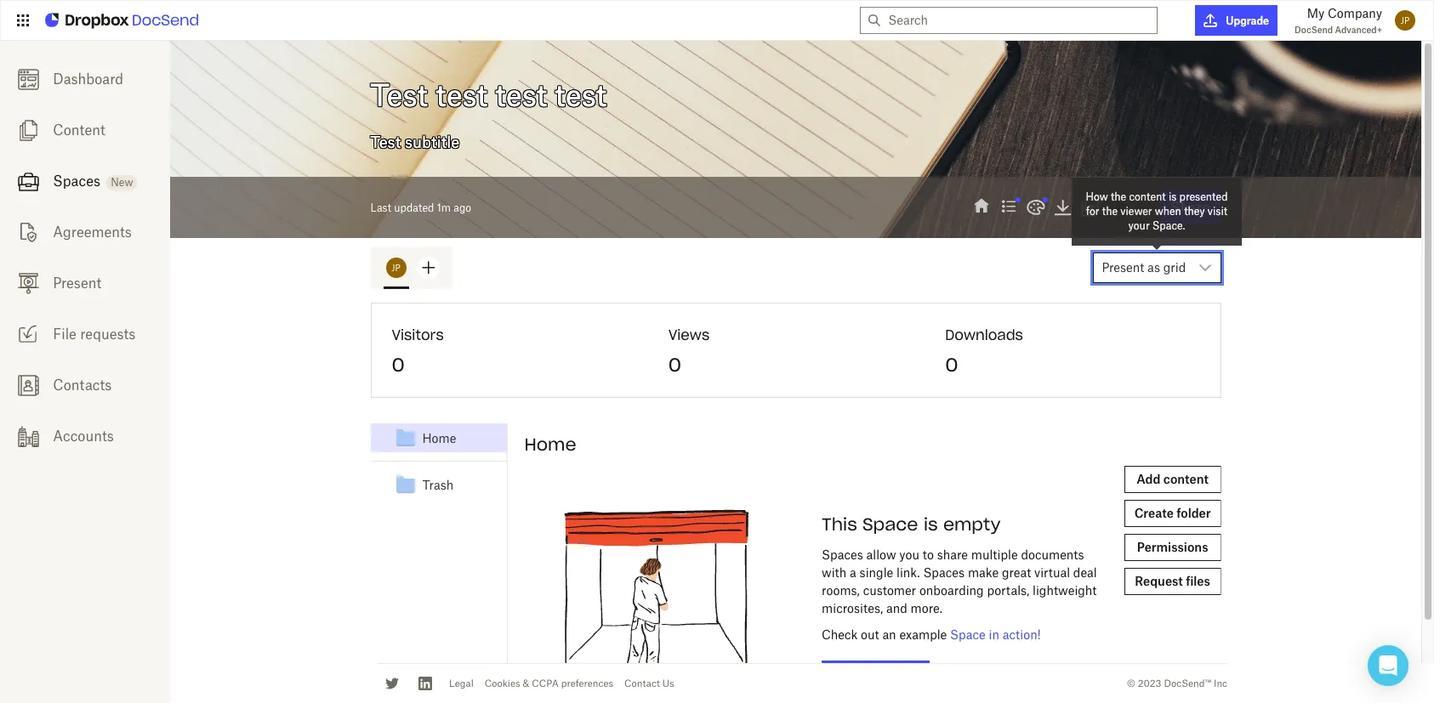 Task type: describe. For each thing, give the bounding box(es) containing it.
share
[[1171, 199, 1210, 216]]

space.
[[1153, 219, 1186, 232]]

contacts
[[53, 377, 112, 394]]

sidebar present image
[[17, 273, 39, 294]]

dig_content folder default  24 image
[[395, 475, 416, 495]]

my
[[1308, 6, 1325, 20]]

contact us
[[625, 678, 675, 690]]

jp button
[[1391, 6, 1420, 35]]

spaces for spaces allow you to share multiple documents with a single link. spaces make great virtual deal rooms, customer onboarding portals, lightweight microsites, and more.
[[822, 548, 864, 562]]

docsend™
[[1164, 678, 1212, 690]]

last
[[371, 201, 391, 214]]

sidebar dashboard image
[[17, 69, 39, 90]]

test for test test test test
[[371, 77, 428, 113]]

permissions button
[[1125, 534, 1222, 562]]

empty
[[944, 514, 1001, 535]]

accounts link
[[0, 411, 170, 462]]

in
[[989, 628, 1000, 642]]

trash link
[[395, 475, 454, 495]]

file requests link
[[0, 309, 170, 360]]

out
[[861, 628, 880, 642]]

request files
[[1135, 574, 1211, 589]]

files
[[1186, 574, 1211, 589]]

toggle menu image
[[1023, 194, 1050, 221]]

test for test subtitle
[[371, 133, 401, 151]]

example
[[900, 628, 947, 642]]

sidebar documents image
[[17, 120, 39, 141]]

spaces allow you to share multiple documents with a single link. spaces make great virtual deal rooms, customer onboarding portals, lightweight microsites, and more.
[[822, 548, 1097, 616]]

space in action! link
[[951, 628, 1041, 642]]

2023
[[1138, 678, 1162, 690]]

0 for downloads
[[946, 353, 959, 377]]

present
[[53, 275, 101, 292]]

content inside how the content is presented for the viewer when they visit your space.
[[1130, 191, 1166, 203]]

test subtitle
[[371, 133, 460, 151]]

©
[[1127, 678, 1136, 690]]

my company docsend advanced+
[[1295, 6, 1383, 35]]

advanced+
[[1336, 25, 1383, 35]]

file
[[53, 326, 76, 343]]

deal
[[1074, 566, 1097, 580]]

rooms,
[[822, 584, 860, 598]]

1 test from the left
[[436, 77, 488, 113]]

contact
[[625, 678, 660, 690]]

add
[[1137, 472, 1161, 487]]

legal
[[449, 678, 474, 690]]

onboarding
[[920, 584, 984, 598]]

ccpa
[[532, 678, 559, 690]]

content inside button
[[1164, 472, 1209, 487]]

receive image
[[17, 324, 39, 345]]

for
[[1087, 205, 1100, 218]]

0 for visitors
[[392, 353, 405, 377]]

legal link
[[449, 678, 474, 690]]

great
[[1002, 566, 1032, 580]]

1 horizontal spatial home
[[525, 434, 577, 455]]

© 2023 docsend™ inc
[[1127, 678, 1228, 690]]

agreements
[[53, 224, 132, 241]]

create folder button
[[1125, 500, 1222, 528]]

home link
[[395, 428, 456, 448]]

this
[[822, 514, 858, 535]]

inc
[[1214, 678, 1228, 690]]

they
[[1185, 205, 1205, 218]]

agreements link
[[0, 207, 170, 258]]

share button
[[1161, 191, 1221, 225]]

views
[[669, 327, 710, 344]]

action!
[[1003, 628, 1041, 642]]

create folder
[[1135, 506, 1211, 521]]

share
[[938, 548, 968, 562]]

spaces for spaces new
[[53, 173, 100, 190]]

3 test from the left
[[555, 77, 607, 113]]

jp button
[[383, 255, 409, 289]]

sidebar ndas image
[[17, 222, 39, 243]]

upgrade button
[[1196, 5, 1278, 36]]

portals,
[[987, 584, 1030, 598]]

an
[[883, 628, 897, 642]]

your
[[1129, 219, 1150, 232]]

ago
[[454, 201, 471, 214]]

cookies & ccpa preferences
[[485, 678, 614, 690]]

preferences
[[561, 678, 614, 690]]



Task type: locate. For each thing, give the bounding box(es) containing it.
microsites,
[[822, 602, 883, 616]]

spaces new
[[53, 173, 133, 190]]

test left subtitle
[[371, 133, 401, 151]]

0 horizontal spatial space
[[863, 514, 919, 535]]

0 vertical spatial jp
[[1401, 15, 1410, 26]]

viewer
[[1121, 205, 1153, 218]]

check
[[822, 628, 858, 642]]

spaces up with
[[822, 548, 864, 562]]

0 vertical spatial the
[[1111, 191, 1127, 203]]

presented
[[1180, 191, 1228, 203]]

1 horizontal spatial 0
[[669, 353, 682, 377]]

1 horizontal spatial is
[[1169, 191, 1177, 203]]

trash
[[422, 478, 454, 492]]

0 horizontal spatial spaces
[[53, 173, 100, 190]]

spaces up onboarding on the right bottom
[[924, 566, 965, 580]]

create
[[1135, 506, 1174, 521]]

docsend
[[1295, 25, 1334, 35]]

spaces left new
[[53, 173, 100, 190]]

the
[[1111, 191, 1127, 203], [1103, 205, 1118, 218]]

jp inside dropdown button
[[1401, 15, 1410, 26]]

sidebar accounts image
[[17, 426, 39, 447]]

visit
[[1208, 205, 1228, 218]]

1 vertical spatial the
[[1103, 205, 1118, 218]]

0 vertical spatial test
[[371, 77, 428, 113]]

1 vertical spatial space
[[951, 628, 986, 642]]

new
[[111, 176, 133, 189]]

visitors
[[392, 327, 444, 344]]

jp down updated
[[392, 263, 401, 273]]

is up the to
[[924, 514, 938, 535]]

content
[[53, 122, 105, 139]]

1 vertical spatial is
[[924, 514, 938, 535]]

company
[[1328, 6, 1383, 20]]

this space is empty
[[822, 514, 1001, 535]]

allow
[[867, 548, 897, 562]]

contact us link
[[625, 678, 675, 690]]

the right how
[[1111, 191, 1127, 203]]

2 0 from the left
[[669, 353, 682, 377]]

permissions
[[1137, 540, 1209, 555]]

Search text field
[[889, 8, 1151, 33]]

0 horizontal spatial 0
[[392, 353, 405, 377]]

0 vertical spatial is
[[1169, 191, 1177, 203]]

jp right advanced+
[[1401, 15, 1410, 26]]

0 horizontal spatial jp
[[392, 263, 401, 273]]

contacts link
[[0, 360, 170, 411]]

when
[[1155, 205, 1182, 218]]

test test test test
[[371, 77, 607, 113]]

sidebar spaces image
[[17, 171, 39, 192]]

0 down the visitors
[[392, 353, 405, 377]]

the right for
[[1103, 205, 1118, 218]]

a
[[850, 566, 857, 580]]

dashboard link
[[0, 54, 170, 105]]

0 horizontal spatial home
[[422, 431, 456, 445]]

1 0 from the left
[[392, 353, 405, 377]]

folder
[[1177, 506, 1211, 521]]

cookies & ccpa preferences link
[[485, 678, 614, 690]]

content up folder
[[1164, 472, 1209, 487]]

present link
[[0, 258, 170, 309]]

0 vertical spatial content
[[1130, 191, 1166, 203]]

3 0 from the left
[[946, 353, 959, 377]]

link.
[[897, 566, 920, 580]]

1 vertical spatial spaces
[[822, 548, 864, 562]]

with
[[822, 566, 847, 580]]

customer
[[863, 584, 917, 598]]

is
[[1169, 191, 1177, 203], [924, 514, 938, 535]]

0
[[392, 353, 405, 377], [669, 353, 682, 377], [946, 353, 959, 377]]

jp for jp dropdown button
[[1401, 15, 1410, 26]]

1 horizontal spatial space
[[951, 628, 986, 642]]

dig_content folder default  24 image
[[395, 428, 416, 448]]

space left in
[[951, 628, 986, 642]]

0 vertical spatial spaces
[[53, 173, 100, 190]]

is up when
[[1169, 191, 1177, 203]]

dashboard
[[53, 71, 123, 88]]

more.
[[911, 602, 943, 616]]

0 for views
[[669, 353, 682, 377]]

last updated 1m ago
[[371, 201, 471, 214]]

1 vertical spatial jp
[[392, 263, 401, 273]]

1 test from the top
[[371, 77, 428, 113]]

home image
[[972, 197, 992, 217]]

updated
[[394, 201, 434, 214]]

0 vertical spatial space
[[863, 514, 919, 535]]

how
[[1086, 191, 1108, 203]]

request
[[1135, 574, 1183, 589]]

2 horizontal spatial test
[[555, 77, 607, 113]]

downloads
[[946, 327, 1024, 344]]

test up test subtitle
[[371, 77, 428, 113]]

jp
[[1401, 15, 1410, 26], [392, 263, 401, 273]]

content
[[1130, 191, 1166, 203], [1164, 472, 1209, 487]]

0 horizontal spatial is
[[924, 514, 938, 535]]

content up viewer
[[1130, 191, 1166, 203]]

1 horizontal spatial jp
[[1401, 15, 1410, 26]]

us
[[663, 678, 675, 690]]

1m
[[437, 201, 451, 214]]

2 horizontal spatial 0
[[946, 353, 959, 377]]

2 test from the left
[[495, 77, 547, 113]]

subtitle
[[405, 133, 460, 151]]

accounts
[[53, 428, 114, 445]]

test
[[436, 77, 488, 113], [495, 77, 547, 113], [555, 77, 607, 113]]

1 horizontal spatial spaces
[[822, 548, 864, 562]]

1 horizontal spatial test
[[495, 77, 547, 113]]

2 horizontal spatial spaces
[[924, 566, 965, 580]]

jp inside button
[[392, 263, 401, 273]]

space up allow
[[863, 514, 919, 535]]

2 test from the top
[[371, 133, 401, 151]]

content link
[[0, 105, 170, 156]]

cookies
[[485, 678, 520, 690]]

single
[[860, 566, 894, 580]]

&
[[523, 678, 529, 690]]

request files button
[[1125, 568, 1222, 596]]

1 vertical spatial content
[[1164, 472, 1209, 487]]

0 down views
[[669, 353, 682, 377]]

0 down downloads
[[946, 353, 959, 377]]

file requests
[[53, 326, 136, 343]]

check out an example space in action!
[[822, 628, 1041, 642]]

lightweight
[[1033, 584, 1097, 598]]

add content button
[[1125, 466, 1222, 494]]

add content
[[1137, 472, 1209, 487]]

audit log image
[[999, 197, 1020, 217]]

to
[[923, 548, 934, 562]]

0 horizontal spatial test
[[436, 77, 488, 113]]

jp for jp button
[[392, 263, 401, 273]]

upgrade image
[[1204, 14, 1218, 27]]

requests
[[80, 326, 136, 343]]

2 vertical spatial spaces
[[924, 566, 965, 580]]

multiple
[[972, 548, 1018, 562]]

is inside how the content is presented for the viewer when they visit your space.
[[1169, 191, 1177, 203]]

documents
[[1021, 548, 1085, 562]]

sidebar contacts image
[[17, 375, 39, 396]]

spaces
[[53, 173, 100, 190], [822, 548, 864, 562], [924, 566, 965, 580]]

1 vertical spatial test
[[371, 133, 401, 151]]

how the content is presented for the viewer when they visit your space.
[[1086, 191, 1228, 232]]

you
[[900, 548, 920, 562]]



Task type: vqa. For each thing, say whether or not it's contained in the screenshot.
Microsites,
yes



